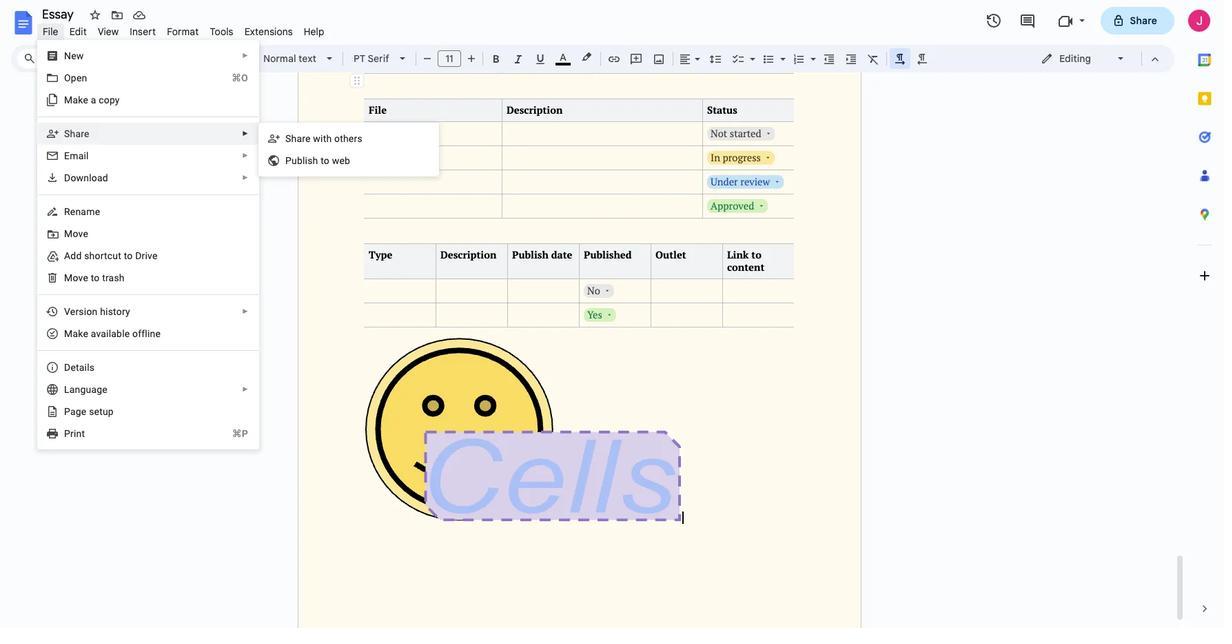 Task type: describe. For each thing, give the bounding box(es) containing it.
anguage
[[69, 384, 108, 395]]

Rename text field
[[37, 6, 81, 22]]

make a copy c element
[[64, 94, 124, 106]]

pa
[[64, 406, 76, 417]]

extensions menu item
[[239, 23, 298, 40]]

publish
[[286, 155, 318, 166]]

setup
[[89, 406, 114, 417]]

rint
[[70, 428, 85, 439]]

help
[[304, 26, 325, 38]]

m ove
[[64, 228, 88, 239]]

⌘p element
[[216, 427, 248, 441]]

► for anguage
[[242, 386, 249, 393]]

insert image image
[[651, 49, 667, 68]]

1 horizontal spatial to
[[321, 155, 330, 166]]

details
[[64, 362, 95, 373]]

► for hare
[[242, 130, 249, 137]]

► for ownload
[[242, 174, 249, 181]]

with
[[313, 133, 332, 144]]

share s element
[[64, 128, 94, 139]]

insert menu item
[[124, 23, 162, 40]]

n ew
[[64, 50, 84, 61]]

add shortcut to drive , element
[[64, 250, 162, 261]]

download d element
[[64, 172, 112, 183]]

text
[[299, 52, 317, 65]]

edit menu item
[[64, 23, 92, 40]]

font list. pt serif selected. option
[[354, 49, 392, 68]]

tools
[[210, 26, 234, 38]]

eb
[[340, 155, 350, 166]]

page setup g element
[[64, 406, 118, 417]]

offline
[[132, 328, 161, 339]]

email e element
[[64, 150, 93, 161]]

move to trash t element
[[64, 272, 129, 283]]

p rint
[[64, 428, 85, 439]]

help menu item
[[298, 23, 330, 40]]

Font size text field
[[439, 50, 461, 67]]

trash
[[102, 272, 125, 283]]

o
[[64, 72, 71, 83]]

publish to web w element
[[286, 155, 355, 166]]

s hare with others
[[286, 133, 363, 144]]

line & paragraph spacing image
[[708, 49, 724, 68]]

language l element
[[64, 384, 112, 395]]

a
[[91, 94, 96, 106]]

pa g e setup
[[64, 406, 114, 417]]

publish to w eb
[[286, 155, 350, 166]]

tools menu item
[[204, 23, 239, 40]]

serif
[[368, 52, 389, 65]]

l anguage
[[64, 384, 108, 395]]

o
[[94, 272, 100, 283]]

highlight color image
[[579, 49, 595, 66]]

format
[[167, 26, 199, 38]]

► for mail
[[242, 152, 249, 159]]

d ownload
[[64, 172, 108, 183]]

ma
[[64, 328, 78, 339]]

share button
[[1101, 7, 1175, 34]]

s for hare with others
[[286, 133, 291, 144]]

mail
[[70, 150, 89, 161]]

print p element
[[64, 428, 89, 439]]

file
[[43, 26, 58, 38]]

make
[[64, 94, 88, 106]]

s for hare
[[64, 128, 70, 139]]

g
[[76, 406, 81, 417]]



Task type: locate. For each thing, give the bounding box(es) containing it.
⌘p
[[232, 428, 248, 439]]

normal text
[[263, 52, 317, 65]]

e right ma
[[83, 328, 88, 339]]

share with others s element
[[286, 133, 367, 144]]

d
[[64, 172, 71, 183]]

2 ► from the top
[[242, 130, 249, 137]]

k
[[78, 328, 83, 339]]

menu containing s
[[259, 123, 439, 177]]

format menu item
[[162, 23, 204, 40]]

n
[[64, 50, 71, 61]]

1 horizontal spatial hare
[[291, 133, 311, 144]]

details b element
[[64, 362, 99, 373]]

0 horizontal spatial hare
[[70, 128, 89, 139]]

pen
[[71, 72, 87, 83]]

open o element
[[64, 72, 91, 83]]

version history h element
[[64, 306, 134, 317]]

new n element
[[64, 50, 88, 61]]

e right pa at the bottom left of page
[[81, 406, 87, 417]]

share
[[1131, 14, 1158, 27]]

s up the publish
[[286, 133, 291, 144]]

⌘o
[[232, 72, 248, 83]]

r ename
[[64, 206, 100, 217]]

available
[[91, 328, 130, 339]]

ma k e available offline
[[64, 328, 161, 339]]

e
[[83, 328, 88, 339], [81, 406, 87, 417]]

hare for hare with others
[[291, 133, 311, 144]]

⌘o element
[[215, 71, 248, 85]]

1 ► from the top
[[242, 52, 249, 59]]

Menus field
[[17, 49, 86, 68]]

to
[[321, 155, 330, 166], [124, 250, 133, 261]]

make a c opy
[[64, 94, 120, 106]]

s hare
[[64, 128, 89, 139]]

6 ► from the top
[[242, 386, 249, 393]]

pt serif
[[354, 52, 389, 65]]

c
[[99, 94, 104, 106]]

hare
[[70, 128, 89, 139], [291, 133, 311, 144]]

shortcut
[[84, 250, 121, 261]]

normal
[[263, 52, 296, 65]]

0 vertical spatial e
[[83, 328, 88, 339]]

tab list
[[1186, 41, 1225, 590]]

w
[[332, 155, 340, 166]]

version
[[64, 306, 98, 317]]

3 ► from the top
[[242, 152, 249, 159]]

e for k
[[83, 328, 88, 339]]

menu bar
[[37, 18, 330, 41]]

ew
[[71, 50, 84, 61]]

move t o trash
[[64, 272, 125, 283]]

s up e
[[64, 128, 70, 139]]

add shortcut to drive
[[64, 250, 158, 261]]

drive
[[135, 250, 158, 261]]

version h istory
[[64, 306, 130, 317]]

main toolbar
[[86, 0, 934, 392]]

istory
[[106, 306, 130, 317]]

r
[[64, 206, 70, 217]]

editing
[[1060, 52, 1092, 65]]

Star checkbox
[[86, 6, 105, 25]]

to left drive
[[124, 250, 133, 261]]

menu bar containing file
[[37, 18, 330, 41]]

0 horizontal spatial to
[[124, 250, 133, 261]]

ove
[[73, 228, 88, 239]]

5 ► from the top
[[242, 308, 249, 315]]

mode and view toolbar
[[1031, 45, 1167, 72]]

1 vertical spatial to
[[124, 250, 133, 261]]

t
[[91, 272, 94, 283]]

menu containing n
[[37, 40, 259, 450]]

hare up mail
[[70, 128, 89, 139]]

numbered list menu image
[[808, 50, 817, 54]]

insert
[[130, 26, 156, 38]]

view
[[98, 26, 119, 38]]

hare left with
[[291, 133, 311, 144]]

l
[[64, 384, 69, 395]]

others
[[335, 133, 363, 144]]

to left w
[[321, 155, 330, 166]]

move m element
[[64, 228, 92, 239]]

file menu item
[[37, 23, 64, 40]]

view menu item
[[92, 23, 124, 40]]

application
[[0, 0, 1225, 628]]

rename r element
[[64, 206, 104, 217]]

► for ew
[[242, 52, 249, 59]]

1 horizontal spatial s
[[286, 133, 291, 144]]

e mail
[[64, 150, 89, 161]]

menu
[[37, 40, 259, 450], [259, 123, 439, 177]]

e
[[64, 150, 70, 161]]

►
[[242, 52, 249, 59], [242, 130, 249, 137], [242, 152, 249, 159], [242, 174, 249, 181], [242, 308, 249, 315], [242, 386, 249, 393]]

1 vertical spatial e
[[81, 406, 87, 417]]

move
[[64, 272, 88, 283]]

opy
[[104, 94, 120, 106]]

application containing share
[[0, 0, 1225, 628]]

Font size field
[[438, 50, 467, 68]]

ownload
[[71, 172, 108, 183]]

text color image
[[556, 49, 571, 66]]

e for g
[[81, 406, 87, 417]]

editing button
[[1032, 48, 1136, 69]]

0 horizontal spatial s
[[64, 128, 70, 139]]

make available offline k element
[[64, 328, 165, 339]]

4 ► from the top
[[242, 174, 249, 181]]

menu bar banner
[[0, 0, 1225, 628]]

m
[[64, 228, 73, 239]]

o pen
[[64, 72, 87, 83]]

ename
[[70, 206, 100, 217]]

add
[[64, 250, 82, 261]]

s
[[64, 128, 70, 139], [286, 133, 291, 144]]

extensions
[[245, 26, 293, 38]]

menu bar inside menu bar banner
[[37, 18, 330, 41]]

h
[[100, 306, 106, 317]]

p
[[64, 428, 70, 439]]

hare for hare
[[70, 128, 89, 139]]

0 vertical spatial to
[[321, 155, 330, 166]]

styles list. normal text selected. option
[[263, 49, 319, 68]]

checklist menu image
[[747, 50, 756, 54]]

edit
[[69, 26, 87, 38]]

pt
[[354, 52, 366, 65]]

tab list inside menu bar banner
[[1186, 41, 1225, 590]]

bulleted list menu image
[[777, 50, 786, 54]]



Task type: vqa. For each thing, say whether or not it's contained in the screenshot.
the S for hare with others
yes



